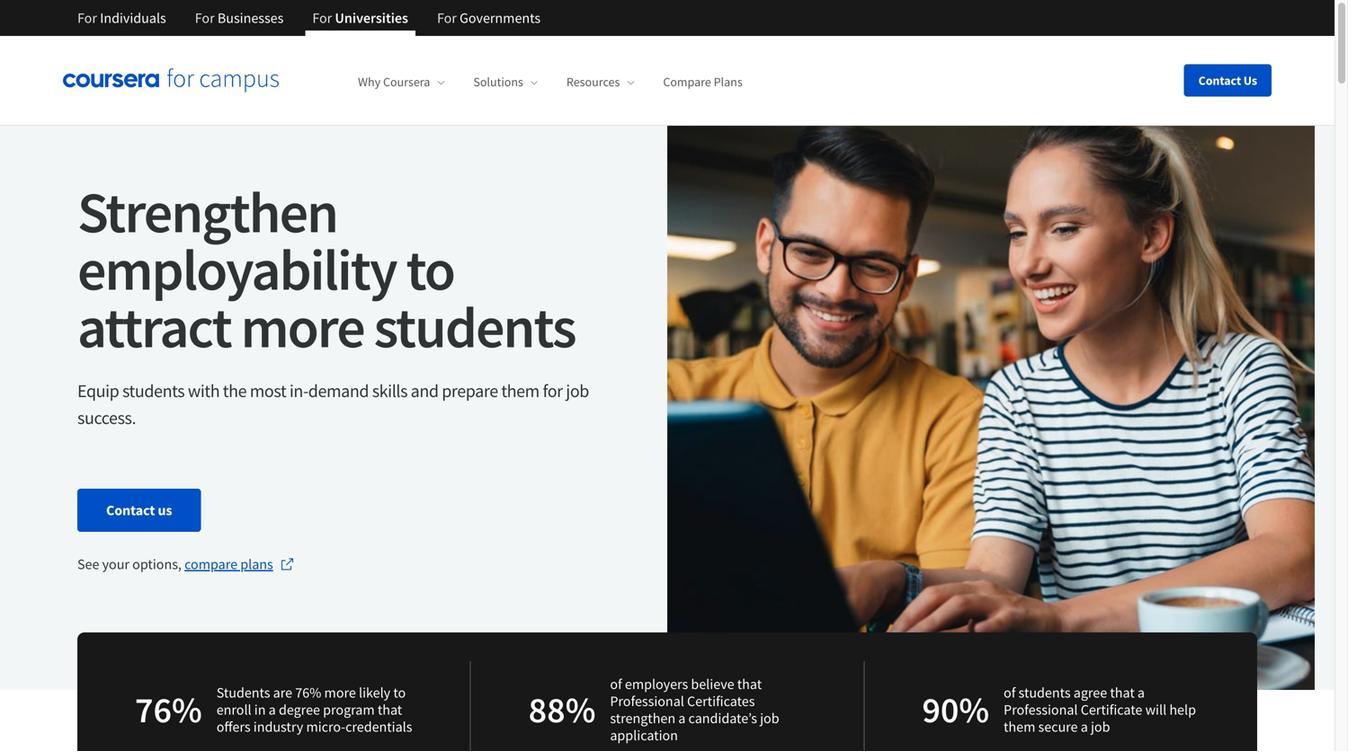Task type: vqa. For each thing, say whether or not it's contained in the screenshot.
for
yes



Task type: locate. For each thing, give the bounding box(es) containing it.
2 horizontal spatial job
[[1091, 719, 1110, 737]]

skills
[[372, 380, 407, 402]]

of inside of students agree that a professional certificate will help them secure a job
[[1004, 684, 1016, 702]]

that inside of employers believe that professional certificates strengthen a candidate's job application
[[737, 676, 762, 694]]

will
[[1145, 701, 1167, 719]]

for left individuals on the top left
[[77, 9, 97, 27]]

1 vertical spatial more
[[324, 684, 356, 702]]

contact inside contact us button
[[1199, 72, 1241, 89]]

for universities
[[312, 9, 408, 27]]

coursera
[[383, 74, 430, 90]]

more
[[241, 291, 364, 363], [324, 684, 356, 702]]

compare plans
[[663, 74, 743, 90]]

job right candidate's
[[760, 710, 779, 728]]

why coursera link
[[358, 74, 445, 90]]

professional
[[610, 693, 684, 711], [1004, 701, 1078, 719]]

0 horizontal spatial job
[[566, 380, 589, 402]]

job inside of students agree that a professional certificate will help them secure a job
[[1091, 719, 1110, 737]]

compare plans link
[[184, 554, 295, 576]]

students
[[216, 684, 270, 702]]

0 horizontal spatial contact
[[106, 502, 155, 520]]

of
[[610, 676, 622, 694], [1004, 684, 1016, 702]]

76% inside students are 76% more likely to enroll in a degree program that offers industry micro-credentials
[[295, 684, 321, 702]]

students inside of students agree that a professional certificate will help them secure a job
[[1019, 684, 1071, 702]]

1 horizontal spatial them
[[1004, 719, 1035, 737]]

compare plans
[[184, 556, 273, 574]]

individuals
[[100, 9, 166, 27]]

agree
[[1074, 684, 1107, 702]]

of students agree that a professional certificate will help them secure a job
[[1004, 684, 1196, 737]]

plans
[[240, 556, 273, 574]]

1 vertical spatial to
[[393, 684, 406, 702]]

professional left certificate on the bottom of the page
[[1004, 701, 1078, 719]]

solutions
[[473, 74, 523, 90]]

industry
[[253, 719, 303, 737]]

them left secure
[[1004, 719, 1035, 737]]

for
[[77, 9, 97, 27], [195, 9, 215, 27], [312, 9, 332, 27], [437, 9, 457, 27]]

a
[[1138, 684, 1145, 702], [269, 701, 276, 719], [678, 710, 686, 728], [1081, 719, 1088, 737]]

for individuals
[[77, 9, 166, 27]]

likely
[[359, 684, 390, 702]]

for left universities
[[312, 9, 332, 27]]

them left for
[[501, 380, 539, 402]]

banner navigation
[[63, 0, 555, 49]]

job
[[566, 380, 589, 402], [760, 710, 779, 728], [1091, 719, 1110, 737]]

why
[[358, 74, 381, 90]]

1 horizontal spatial of
[[1004, 684, 1016, 702]]

76% right are
[[295, 684, 321, 702]]

see
[[77, 556, 99, 574]]

0 horizontal spatial them
[[501, 380, 539, 402]]

to inside strengthen employability to attract more students
[[406, 233, 454, 306]]

2 for from the left
[[195, 9, 215, 27]]

1 horizontal spatial 76%
[[295, 684, 321, 702]]

0 vertical spatial more
[[241, 291, 364, 363]]

of inside of employers believe that professional certificates strengthen a candidate's job application
[[610, 676, 622, 694]]

0 vertical spatial contact
[[1199, 72, 1241, 89]]

0 horizontal spatial that
[[378, 701, 402, 719]]

equip students with the most in-demand skills and prepare them for job success.
[[77, 380, 589, 429]]

application
[[610, 727, 678, 745]]

students up secure
[[1019, 684, 1071, 702]]

contact inside contact us link
[[106, 502, 155, 520]]

for left governments
[[437, 9, 457, 27]]

contact for contact us
[[106, 502, 155, 520]]

0 vertical spatial students
[[374, 291, 575, 363]]

students
[[374, 291, 575, 363], [122, 380, 185, 402], [1019, 684, 1071, 702]]

that inside students are 76% more likely to enroll in a degree program that offers industry micro-credentials
[[378, 701, 402, 719]]

0 horizontal spatial students
[[122, 380, 185, 402]]

plans
[[714, 74, 743, 90]]

a right in
[[269, 701, 276, 719]]

that right believe
[[737, 676, 762, 694]]

contact us link
[[77, 489, 201, 532]]

with
[[188, 380, 220, 402]]

students left with
[[122, 380, 185, 402]]

contact us
[[1199, 72, 1257, 89]]

1 horizontal spatial professional
[[1004, 701, 1078, 719]]

contact
[[1199, 72, 1241, 89], [106, 502, 155, 520]]

of employers believe that professional certificates strengthen a candidate's job application
[[610, 676, 779, 745]]

program
[[323, 701, 375, 719]]

why coursera
[[358, 74, 430, 90]]

76% left enroll
[[135, 688, 202, 733]]

students are 76% more likely to enroll in a degree program that offers industry micro-credentials
[[216, 684, 412, 737]]

76%
[[295, 684, 321, 702], [135, 688, 202, 733]]

more up in-
[[241, 291, 364, 363]]

compare
[[184, 556, 237, 574]]

compare plans link
[[663, 74, 743, 90]]

your
[[102, 556, 129, 574]]

students inside the equip students with the most in-demand skills and prepare them for job success.
[[122, 380, 185, 402]]

them inside of students agree that a professional certificate will help them secure a job
[[1004, 719, 1035, 737]]

job inside the equip students with the most in-demand skills and prepare them for job success.
[[566, 380, 589, 402]]

job right for
[[566, 380, 589, 402]]

most
[[250, 380, 286, 402]]

0 vertical spatial to
[[406, 233, 454, 306]]

credentials
[[345, 719, 412, 737]]

that
[[737, 676, 762, 694], [1110, 684, 1135, 702], [378, 701, 402, 719]]

3 for from the left
[[312, 9, 332, 27]]

certificate
[[1081, 701, 1143, 719]]

2 horizontal spatial that
[[1110, 684, 1135, 702]]

professional up application
[[610, 693, 684, 711]]

1 horizontal spatial job
[[760, 710, 779, 728]]

them
[[501, 380, 539, 402], [1004, 719, 1035, 737]]

1 for from the left
[[77, 9, 97, 27]]

certificates
[[687, 693, 755, 711]]

to
[[406, 233, 454, 306], [393, 684, 406, 702]]

4 for from the left
[[437, 9, 457, 27]]

1 vertical spatial contact
[[106, 502, 155, 520]]

that inside of students agree that a professional certificate will help them secure a job
[[1110, 684, 1135, 702]]

for left businesses
[[195, 9, 215, 27]]

strengthen employability to attract more students
[[77, 176, 575, 363]]

1 vertical spatial them
[[1004, 719, 1035, 737]]

resources
[[566, 74, 620, 90]]

contact left us at the top of the page
[[1199, 72, 1241, 89]]

are
[[273, 684, 292, 702]]

2 vertical spatial students
[[1019, 684, 1071, 702]]

more left likely
[[324, 684, 356, 702]]

in-
[[290, 380, 308, 402]]

students up 'prepare'
[[374, 291, 575, 363]]

for governments
[[437, 9, 541, 27]]

1 horizontal spatial contact
[[1199, 72, 1241, 89]]

1 horizontal spatial that
[[737, 676, 762, 694]]

contact left us
[[106, 502, 155, 520]]

of left employers
[[610, 676, 622, 694]]

0 vertical spatial them
[[501, 380, 539, 402]]

that right "agree"
[[1110, 684, 1135, 702]]

job down "agree"
[[1091, 719, 1110, 737]]

contact us
[[106, 502, 172, 520]]

for for individuals
[[77, 9, 97, 27]]

that right program
[[378, 701, 402, 719]]

of right 90%
[[1004, 684, 1016, 702]]

0 horizontal spatial professional
[[610, 693, 684, 711]]

1 horizontal spatial students
[[374, 291, 575, 363]]

the
[[223, 380, 247, 402]]

resources link
[[566, 74, 634, 90]]

1 vertical spatial students
[[122, 380, 185, 402]]

students for strengthen employability to attract more students
[[122, 380, 185, 402]]

and
[[411, 380, 439, 402]]

0 horizontal spatial of
[[610, 676, 622, 694]]

2 horizontal spatial students
[[1019, 684, 1071, 702]]

of for 90%
[[1004, 684, 1016, 702]]

a right strengthen
[[678, 710, 686, 728]]



Task type: describe. For each thing, give the bounding box(es) containing it.
for for universities
[[312, 9, 332, 27]]

businesses
[[217, 9, 284, 27]]

a inside of employers believe that professional certificates strengthen a candidate's job application
[[678, 710, 686, 728]]

job for strengthen employability to attract more students
[[566, 380, 589, 402]]

solutions link
[[473, 74, 538, 90]]

enroll
[[216, 701, 251, 719]]

strengthen
[[77, 176, 337, 248]]

professional inside of employers believe that professional certificates strengthen a candidate's job application
[[610, 693, 684, 711]]

governments
[[460, 9, 541, 27]]

for businesses
[[195, 9, 284, 27]]

universities
[[335, 9, 408, 27]]

a inside students are 76% more likely to enroll in a degree program that offers industry micro-credentials
[[269, 701, 276, 719]]

88%
[[529, 688, 596, 733]]

to inside students are 76% more likely to enroll in a degree program that offers industry micro-credentials
[[393, 684, 406, 702]]

job for 90%
[[1091, 719, 1110, 737]]

degree
[[279, 701, 320, 719]]

for for businesses
[[195, 9, 215, 27]]

of for 88%
[[610, 676, 622, 694]]

secure
[[1038, 719, 1078, 737]]

more inside strengthen employability to attract more students
[[241, 291, 364, 363]]

in
[[254, 701, 266, 719]]

that for 88%
[[737, 676, 762, 694]]

help
[[1169, 701, 1196, 719]]

students inside strengthen employability to attract more students
[[374, 291, 575, 363]]

compare
[[663, 74, 711, 90]]

contact for contact us
[[1199, 72, 1241, 89]]

offers
[[216, 719, 251, 737]]

coursera for campus image
[[63, 68, 279, 93]]

a right secure
[[1081, 719, 1088, 737]]

for
[[543, 380, 563, 402]]

more inside students are 76% more likely to enroll in a degree program that offers industry micro-credentials
[[324, 684, 356, 702]]

attract
[[77, 291, 231, 363]]

strengthen
[[610, 710, 676, 728]]

that for 90%
[[1110, 684, 1135, 702]]

employers
[[625, 676, 688, 694]]

employability
[[77, 233, 396, 306]]

equip
[[77, 380, 119, 402]]

success.
[[77, 407, 136, 429]]

0 horizontal spatial 76%
[[135, 688, 202, 733]]

a left will
[[1138, 684, 1145, 702]]

90%
[[922, 688, 989, 733]]

them inside the equip students with the most in-demand skills and prepare them for job success.
[[501, 380, 539, 402]]

prepare
[[442, 380, 498, 402]]

students for 90%
[[1019, 684, 1071, 702]]

us
[[1244, 72, 1257, 89]]

demand
[[308, 380, 369, 402]]

micro-
[[306, 719, 345, 737]]

us
[[158, 502, 172, 520]]

see your options,
[[77, 556, 184, 574]]

job inside of employers believe that professional certificates strengthen a candidate's job application
[[760, 710, 779, 728]]

contact us button
[[1184, 64, 1272, 97]]

professional inside of students agree that a professional certificate will help them secure a job
[[1004, 701, 1078, 719]]

candidate's
[[689, 710, 757, 728]]

believe
[[691, 676, 734, 694]]

for for governments
[[437, 9, 457, 27]]

options,
[[132, 556, 182, 574]]



